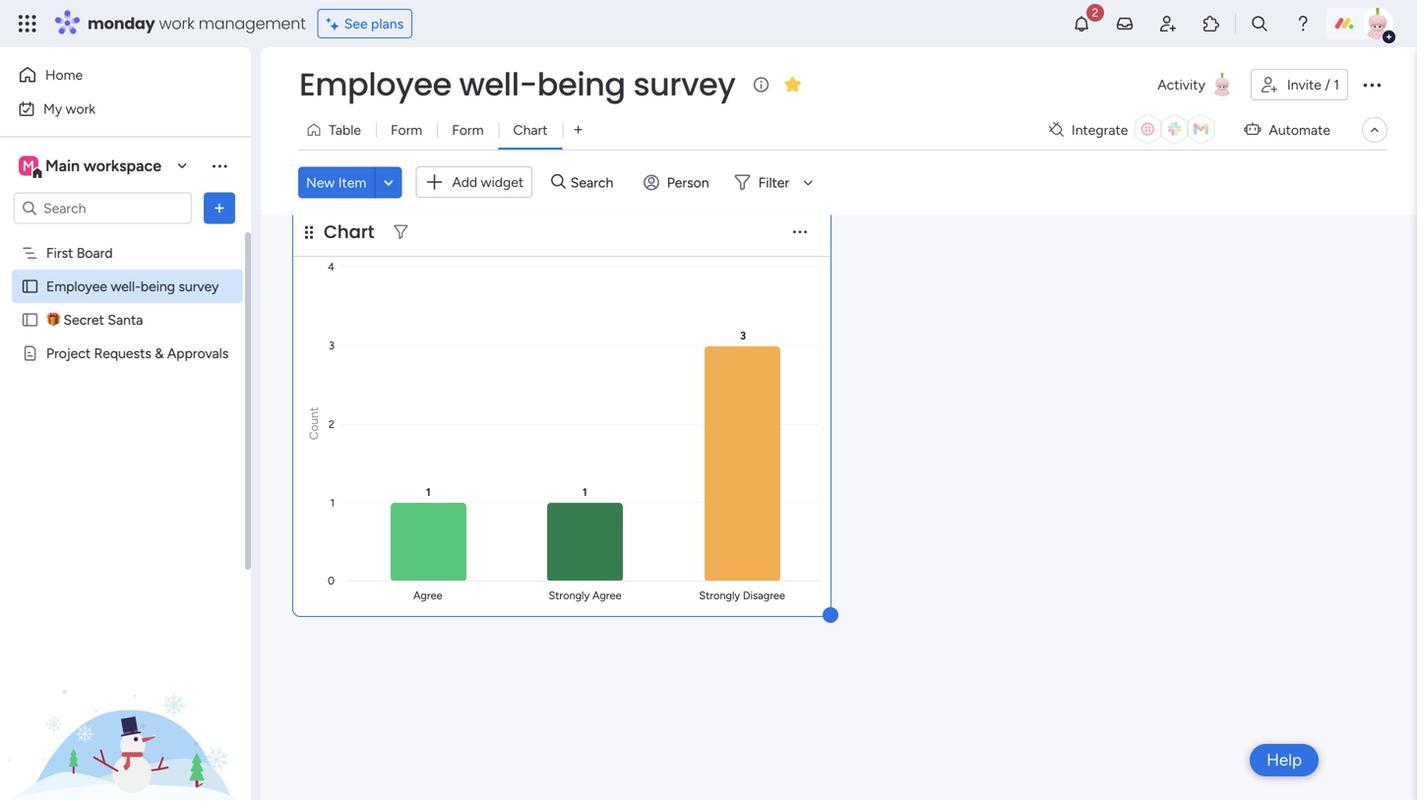 Task type: describe. For each thing, give the bounding box(es) containing it.
main workspace
[[45, 157, 161, 175]]

v2 funnel image
[[394, 225, 408, 239]]

invite / 1 button
[[1251, 69, 1349, 100]]

v2 search image
[[551, 171, 566, 193]]

inbox image
[[1115, 14, 1135, 33]]

lottie animation image
[[0, 602, 251, 800]]

add view image
[[574, 123, 582, 137]]

workspace image
[[19, 155, 38, 177]]

see plans
[[344, 15, 404, 32]]

1 form button from the left
[[376, 114, 437, 146]]

&
[[155, 345, 164, 362]]

well- inside list box
[[111, 278, 141, 295]]

collapse board header image
[[1367, 122, 1383, 138]]

help image
[[1294, 14, 1313, 33]]

list box containing first board
[[0, 232, 251, 636]]

secret
[[63, 312, 104, 328]]

person
[[667, 174, 709, 191]]

workspace options image
[[210, 156, 229, 175]]

0 vertical spatial employee
[[299, 63, 452, 106]]

home
[[45, 66, 83, 83]]

ruby anderson image
[[1363, 8, 1394, 39]]

new item button
[[298, 167, 374, 198]]

1 vertical spatial employee
[[46, 278, 107, 295]]

lottie animation element
[[0, 602, 251, 800]]

automate
[[1269, 122, 1331, 138]]

new item
[[306, 174, 367, 191]]

dapulse drag handle 3 image
[[305, 225, 313, 239]]

work for my
[[66, 100, 96, 117]]

main
[[45, 157, 80, 175]]

dapulse integrations image
[[1049, 123, 1064, 137]]

monday
[[88, 12, 155, 34]]

integrate
[[1072, 122, 1129, 138]]

0 vertical spatial survey
[[633, 63, 736, 106]]

Employee well-being survey field
[[294, 63, 741, 106]]

santa
[[108, 312, 143, 328]]

1 horizontal spatial options image
[[1361, 73, 1384, 96]]

/
[[1325, 76, 1331, 93]]

first
[[46, 245, 73, 261]]

notifications image
[[1072, 14, 1092, 33]]

board
[[77, 245, 113, 261]]

invite members image
[[1159, 14, 1178, 33]]

project
[[46, 345, 91, 362]]

work for monday
[[159, 12, 194, 34]]

public board image
[[21, 277, 39, 296]]

form for second the form button from left
[[452, 122, 484, 138]]

my work button
[[12, 93, 212, 125]]

activity button
[[1150, 69, 1243, 100]]

more dots image
[[794, 225, 807, 239]]

1 horizontal spatial being
[[537, 63, 626, 106]]

1
[[1334, 76, 1340, 93]]

invite
[[1288, 76, 1322, 93]]

autopilot image
[[1245, 116, 1262, 142]]

first board
[[46, 245, 113, 261]]



Task type: locate. For each thing, give the bounding box(es) containing it.
work inside button
[[66, 100, 96, 117]]

management
[[199, 12, 306, 34]]

1 horizontal spatial survey
[[633, 63, 736, 106]]

🎁
[[46, 312, 60, 328]]

invite / 1
[[1288, 76, 1340, 93]]

options image
[[1361, 73, 1384, 96], [210, 198, 229, 218]]

survey up approvals
[[179, 278, 219, 295]]

1 vertical spatial options image
[[210, 198, 229, 218]]

survey left show board description icon
[[633, 63, 736, 106]]

0 horizontal spatial employee
[[46, 278, 107, 295]]

1 horizontal spatial work
[[159, 12, 194, 34]]

employee down "first board"
[[46, 278, 107, 295]]

work right the monday
[[159, 12, 194, 34]]

form button up add
[[437, 114, 499, 146]]

0 horizontal spatial survey
[[179, 278, 219, 295]]

help
[[1267, 750, 1302, 770]]

employee well-being survey up santa
[[46, 278, 219, 295]]

form button
[[376, 114, 437, 146], [437, 114, 499, 146]]

chart right dapulse drag handle 3 "image"
[[324, 220, 375, 245]]

home button
[[12, 59, 212, 91]]

employee up table
[[299, 63, 452, 106]]

form up add
[[452, 122, 484, 138]]

employee well-being survey up the chart button
[[299, 63, 736, 106]]

new
[[306, 174, 335, 191]]

🎁 secret santa
[[46, 312, 143, 328]]

monday work management
[[88, 12, 306, 34]]

options image down workspace options image
[[210, 198, 229, 218]]

2 image
[[1087, 1, 1105, 23]]

see plans button
[[318, 9, 413, 38]]

1 vertical spatial work
[[66, 100, 96, 117]]

activity
[[1158, 76, 1206, 93]]

chart button
[[499, 114, 563, 146]]

0 vertical spatial chart
[[513, 122, 548, 138]]

employee well-being survey
[[299, 63, 736, 106], [46, 278, 219, 295]]

select product image
[[18, 14, 37, 33]]

1 vertical spatial chart
[[324, 220, 375, 245]]

list box
[[0, 232, 251, 636]]

remove from favorites image
[[783, 74, 803, 94]]

m
[[23, 158, 34, 174]]

1 vertical spatial survey
[[179, 278, 219, 295]]

form up angle down image at top left
[[391, 122, 423, 138]]

1 vertical spatial being
[[141, 278, 175, 295]]

Search in workspace field
[[41, 197, 164, 220]]

0 horizontal spatial options image
[[210, 198, 229, 218]]

employee well-being survey inside list box
[[46, 278, 219, 295]]

chart down employee well-being survey field on the top of page
[[513, 122, 548, 138]]

employee
[[299, 63, 452, 106], [46, 278, 107, 295]]

1 horizontal spatial employee well-being survey
[[299, 63, 736, 106]]

1 horizontal spatial chart
[[513, 122, 548, 138]]

form for 2nd the form button from right
[[391, 122, 423, 138]]

options image right 1
[[1361, 73, 1384, 96]]

angle down image
[[384, 175, 393, 190]]

Search field
[[566, 169, 625, 196]]

1 horizontal spatial form
[[452, 122, 484, 138]]

approvals
[[167, 345, 229, 362]]

1 horizontal spatial employee
[[299, 63, 452, 106]]

0 horizontal spatial form
[[391, 122, 423, 138]]

show board description image
[[750, 75, 773, 95]]

option
[[0, 235, 251, 239]]

plans
[[371, 15, 404, 32]]

filter
[[759, 174, 790, 191]]

well- up santa
[[111, 278, 141, 295]]

survey inside list box
[[179, 278, 219, 295]]

well- up the chart button
[[459, 63, 537, 106]]

add widget
[[452, 174, 524, 190]]

0 horizontal spatial well-
[[111, 278, 141, 295]]

work
[[159, 12, 194, 34], [66, 100, 96, 117]]

apps image
[[1202, 14, 1222, 33]]

requests
[[94, 345, 152, 362]]

my
[[43, 100, 62, 117]]

1 vertical spatial well-
[[111, 278, 141, 295]]

chart
[[513, 122, 548, 138], [324, 220, 375, 245]]

person button
[[636, 167, 721, 198]]

0 vertical spatial options image
[[1361, 73, 1384, 96]]

chart inside "main content"
[[324, 220, 375, 245]]

survey
[[633, 63, 736, 106], [179, 278, 219, 295]]

being up santa
[[141, 278, 175, 295]]

help button
[[1250, 744, 1319, 777]]

0 horizontal spatial being
[[141, 278, 175, 295]]

work right the my
[[66, 100, 96, 117]]

public board image
[[21, 311, 39, 329]]

1 vertical spatial employee well-being survey
[[46, 278, 219, 295]]

project requests & approvals
[[46, 345, 229, 362]]

my work
[[43, 100, 96, 117]]

2 form from the left
[[452, 122, 484, 138]]

1 horizontal spatial well-
[[459, 63, 537, 106]]

0 horizontal spatial employee well-being survey
[[46, 278, 219, 295]]

workspace
[[84, 157, 161, 175]]

1 form from the left
[[391, 122, 423, 138]]

arrow down image
[[797, 171, 820, 194]]

0 horizontal spatial work
[[66, 100, 96, 117]]

being up add view image
[[537, 63, 626, 106]]

chart inside button
[[513, 122, 548, 138]]

being
[[537, 63, 626, 106], [141, 278, 175, 295]]

item
[[338, 174, 367, 191]]

0 horizontal spatial chart
[[324, 220, 375, 245]]

chart main content
[[261, 192, 1418, 800]]

see
[[344, 15, 368, 32]]

being inside list box
[[141, 278, 175, 295]]

0 vertical spatial work
[[159, 12, 194, 34]]

0 vertical spatial being
[[537, 63, 626, 106]]

well-
[[459, 63, 537, 106], [111, 278, 141, 295]]

add widget button
[[416, 166, 533, 198]]

add
[[452, 174, 478, 190]]

2 form button from the left
[[437, 114, 499, 146]]

widget
[[481, 174, 524, 190]]

filter button
[[727, 167, 820, 198]]

table button
[[298, 114, 376, 146]]

table
[[329, 122, 361, 138]]

0 vertical spatial employee well-being survey
[[299, 63, 736, 106]]

0 vertical spatial well-
[[459, 63, 537, 106]]

workspace selection element
[[19, 154, 164, 180]]

form button up angle down image at top left
[[376, 114, 437, 146]]

form
[[391, 122, 423, 138], [452, 122, 484, 138]]

search everything image
[[1250, 14, 1270, 33]]



Task type: vqa. For each thing, say whether or not it's contained in the screenshot.
the Chart main content
yes



